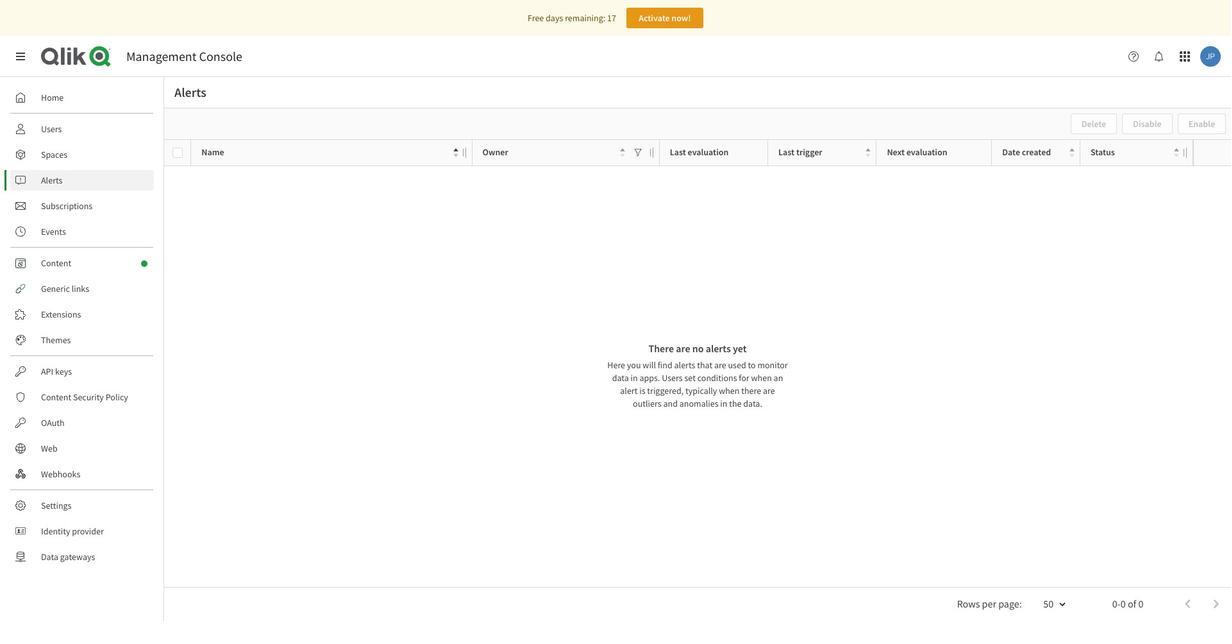 Task type: describe. For each thing, give the bounding box(es) containing it.
security
[[73, 391, 104, 403]]

there are no alerts yet here you will find alerts that are used to monitor data in apps. users set conditions for when an alert is triggered, typically when there are outliers and anomalies in the data.
[[608, 342, 788, 409]]

triggered,
[[648, 385, 684, 396]]

created
[[1023, 146, 1052, 158]]

web link
[[10, 438, 154, 459]]

0 vertical spatial alerts
[[175, 84, 206, 100]]

identity provider link
[[10, 521, 154, 541]]

new connector image
[[141, 260, 148, 267]]

data
[[612, 372, 629, 384]]

content security policy
[[41, 391, 128, 403]]

2 vertical spatial are
[[763, 385, 775, 396]]

1 0 from the left
[[1121, 597, 1126, 610]]

management
[[126, 48, 197, 64]]

per
[[983, 597, 997, 610]]

activate now! link
[[627, 8, 704, 28]]

rows
[[958, 597, 981, 610]]

content for content security policy
[[41, 391, 71, 403]]

generic
[[41, 283, 70, 294]]

there
[[742, 385, 762, 396]]

themes link
[[10, 330, 154, 350]]

17
[[608, 12, 616, 24]]

date created button
[[1003, 144, 1075, 161]]

api keys
[[41, 366, 72, 377]]

free days remaining: 17
[[528, 12, 616, 24]]

provider
[[72, 525, 104, 537]]

data.
[[744, 398, 763, 409]]

activate
[[639, 12, 670, 24]]

extensions link
[[10, 304, 154, 325]]

anomalies
[[680, 398, 719, 409]]

50
[[1044, 597, 1054, 610]]

policy
[[106, 391, 128, 403]]

last for last trigger
[[779, 146, 795, 158]]

next evaluation
[[888, 146, 948, 158]]

evaluation for next evaluation
[[907, 146, 948, 158]]

date
[[1003, 146, 1021, 158]]

name button
[[202, 144, 458, 161]]

gateways
[[60, 551, 95, 563]]

the
[[730, 398, 742, 409]]

home
[[41, 92, 64, 103]]

owner button
[[483, 144, 625, 161]]

last trigger
[[779, 146, 823, 158]]

last for last evaluation
[[670, 146, 686, 158]]

owner
[[483, 146, 509, 158]]

data
[[41, 551, 58, 563]]

date created
[[1003, 146, 1052, 158]]

yet
[[733, 342, 747, 355]]

identity
[[41, 525, 70, 537]]

0-0 of 0
[[1113, 597, 1144, 610]]

apps.
[[640, 372, 660, 384]]

find
[[658, 359, 673, 371]]

last evaluation
[[670, 146, 729, 158]]

days
[[546, 12, 563, 24]]

typically
[[686, 385, 718, 396]]

content link
[[10, 253, 154, 273]]

name
[[202, 146, 224, 158]]

data gateways
[[41, 551, 95, 563]]

rows per page:
[[958, 597, 1022, 610]]

oauth link
[[10, 413, 154, 433]]

generic links link
[[10, 278, 154, 299]]

events
[[41, 226, 66, 237]]

50 button
[[1028, 593, 1075, 616]]

0 horizontal spatial when
[[719, 385, 740, 396]]

next
[[888, 146, 905, 158]]

no
[[693, 342, 704, 355]]

of
[[1128, 597, 1137, 610]]



Task type: vqa. For each thing, say whether or not it's contained in the screenshot.
is
yes



Task type: locate. For each thing, give the bounding box(es) containing it.
users
[[41, 123, 62, 135], [662, 372, 683, 384]]

keys
[[55, 366, 72, 377]]

content up generic
[[41, 257, 71, 269]]

subscriptions
[[41, 200, 93, 212]]

content security policy link
[[10, 387, 154, 407]]

alerts
[[175, 84, 206, 100], [41, 175, 63, 186]]

0 horizontal spatial evaluation
[[688, 146, 729, 158]]

close sidebar menu image
[[15, 51, 26, 62]]

alerts down spaces in the top of the page
[[41, 175, 63, 186]]

1 horizontal spatial are
[[715, 359, 727, 371]]

webhooks
[[41, 468, 80, 480]]

last trigger button
[[779, 144, 871, 161]]

data gateways link
[[10, 547, 154, 567]]

evaluation for last evaluation
[[688, 146, 729, 158]]

now!
[[672, 12, 691, 24]]

alert
[[621, 385, 638, 396]]

trigger
[[797, 146, 823, 158]]

1 vertical spatial are
[[715, 359, 727, 371]]

home link
[[10, 87, 154, 108]]

1 horizontal spatial in
[[721, 398, 728, 409]]

users inside navigation pane element
[[41, 123, 62, 135]]

when up the at bottom
[[719, 385, 740, 396]]

0 vertical spatial in
[[631, 372, 638, 384]]

content inside 'link'
[[41, 257, 71, 269]]

management console
[[126, 48, 243, 64]]

alerts up set
[[675, 359, 696, 371]]

2 content from the top
[[41, 391, 71, 403]]

0 horizontal spatial alerts
[[41, 175, 63, 186]]

management console element
[[126, 48, 243, 64]]

api
[[41, 366, 53, 377]]

content for content
[[41, 257, 71, 269]]

users up spaces in the top of the page
[[41, 123, 62, 135]]

1 vertical spatial content
[[41, 391, 71, 403]]

alerts down management console
[[175, 84, 206, 100]]

oauth
[[41, 417, 65, 429]]

1 horizontal spatial alerts
[[706, 342, 731, 355]]

web
[[41, 443, 58, 454]]

1 vertical spatial alerts
[[41, 175, 63, 186]]

1 horizontal spatial evaluation
[[907, 146, 948, 158]]

navigation pane element
[[0, 82, 164, 572]]

0 horizontal spatial alerts
[[675, 359, 696, 371]]

settings
[[41, 500, 72, 511]]

subscriptions link
[[10, 196, 154, 216]]

0 vertical spatial are
[[676, 342, 691, 355]]

alerts link
[[10, 170, 154, 191]]

alerts
[[706, 342, 731, 355], [675, 359, 696, 371]]

0 left of
[[1121, 597, 1126, 610]]

spaces link
[[10, 144, 154, 165]]

conditions
[[698, 372, 737, 384]]

0 right of
[[1139, 597, 1144, 610]]

users link
[[10, 119, 154, 139]]

when down to
[[752, 372, 772, 384]]

remaining:
[[565, 12, 606, 24]]

last inside button
[[779, 146, 795, 158]]

content inside "link"
[[41, 391, 71, 403]]

0 horizontal spatial 0
[[1121, 597, 1126, 610]]

james peterson image
[[1201, 46, 1222, 67]]

0 horizontal spatial are
[[676, 342, 691, 355]]

an
[[774, 372, 784, 384]]

that
[[697, 359, 713, 371]]

0 horizontal spatial in
[[631, 372, 638, 384]]

settings link
[[10, 495, 154, 516]]

1 evaluation from the left
[[688, 146, 729, 158]]

set
[[685, 372, 696, 384]]

extensions
[[41, 309, 81, 320]]

events link
[[10, 221, 154, 242]]

spaces
[[41, 149, 67, 160]]

in left the at bottom
[[721, 398, 728, 409]]

0 vertical spatial alerts
[[706, 342, 731, 355]]

there
[[649, 342, 674, 355]]

you
[[627, 359, 641, 371]]

are left no
[[676, 342, 691, 355]]

in
[[631, 372, 638, 384], [721, 398, 728, 409]]

status
[[1091, 146, 1116, 158]]

0 vertical spatial users
[[41, 123, 62, 135]]

0
[[1121, 597, 1126, 610], [1139, 597, 1144, 610]]

to
[[748, 359, 756, 371]]

1 horizontal spatial users
[[662, 372, 683, 384]]

2 last from the left
[[779, 146, 795, 158]]

used
[[728, 359, 747, 371]]

api keys link
[[10, 361, 154, 382]]

1 vertical spatial users
[[662, 372, 683, 384]]

2 horizontal spatial are
[[763, 385, 775, 396]]

and
[[664, 398, 678, 409]]

when
[[752, 372, 772, 384], [719, 385, 740, 396]]

1 vertical spatial alerts
[[675, 359, 696, 371]]

console
[[199, 48, 243, 64]]

are down an
[[763, 385, 775, 396]]

0 vertical spatial when
[[752, 372, 772, 384]]

links
[[72, 283, 89, 294]]

1 horizontal spatial 0
[[1139, 597, 1144, 610]]

outliers
[[633, 398, 662, 409]]

activate now!
[[639, 12, 691, 24]]

0 horizontal spatial last
[[670, 146, 686, 158]]

1 last from the left
[[670, 146, 686, 158]]

themes
[[41, 334, 71, 346]]

0-
[[1113, 597, 1121, 610]]

0 horizontal spatial users
[[41, 123, 62, 135]]

users inside there are no alerts yet here you will find alerts that are used to monitor data in apps. users set conditions for when an alert is triggered, typically when there are outliers and anomalies in the data.
[[662, 372, 683, 384]]

page:
[[999, 597, 1022, 610]]

alerts right no
[[706, 342, 731, 355]]

is
[[640, 385, 646, 396]]

2 0 from the left
[[1139, 597, 1144, 610]]

users up triggered,
[[662, 372, 683, 384]]

identity provider
[[41, 525, 104, 537]]

will
[[643, 359, 656, 371]]

are up conditions
[[715, 359, 727, 371]]

2 evaluation from the left
[[907, 146, 948, 158]]

status button
[[1091, 144, 1180, 161]]

webhooks link
[[10, 464, 154, 484]]

1 vertical spatial in
[[721, 398, 728, 409]]

are
[[676, 342, 691, 355], [715, 359, 727, 371], [763, 385, 775, 396]]

0 vertical spatial content
[[41, 257, 71, 269]]

content
[[41, 257, 71, 269], [41, 391, 71, 403]]

last
[[670, 146, 686, 158], [779, 146, 795, 158]]

content down api keys
[[41, 391, 71, 403]]

1 vertical spatial when
[[719, 385, 740, 396]]

evaluation
[[688, 146, 729, 158], [907, 146, 948, 158]]

for
[[739, 372, 750, 384]]

free
[[528, 12, 544, 24]]

in down you
[[631, 372, 638, 384]]

1 horizontal spatial when
[[752, 372, 772, 384]]

monitor
[[758, 359, 788, 371]]

alerts inside navigation pane element
[[41, 175, 63, 186]]

1 horizontal spatial alerts
[[175, 84, 206, 100]]

1 content from the top
[[41, 257, 71, 269]]

1 horizontal spatial last
[[779, 146, 795, 158]]

here
[[608, 359, 626, 371]]



